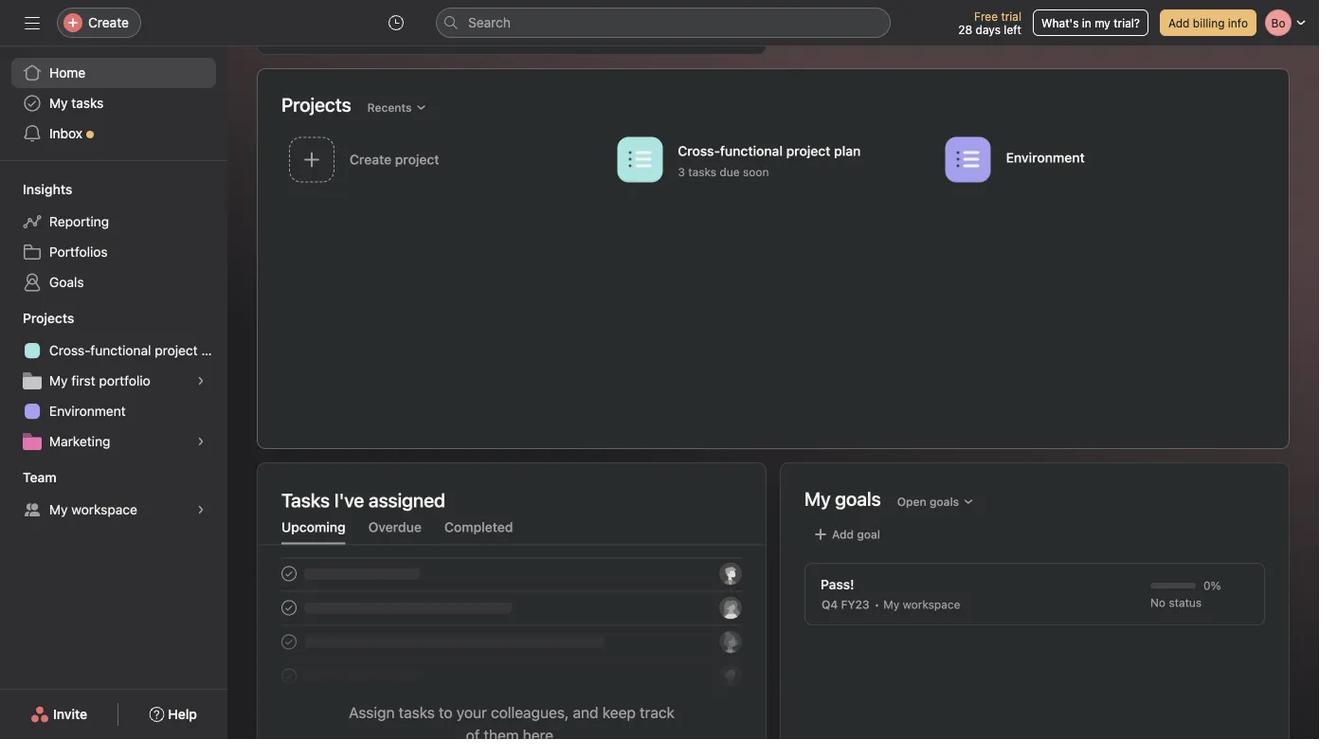 Task type: locate. For each thing, give the bounding box(es) containing it.
1 horizontal spatial plan
[[834, 143, 861, 159]]

functional inside cross-functional project plan 3 tasks due soon
[[720, 143, 783, 159]]

1 vertical spatial cross-
[[49, 343, 90, 358]]

functional up portfolio
[[90, 343, 151, 358]]

1 vertical spatial functional
[[90, 343, 151, 358]]

1 horizontal spatial functional
[[720, 143, 783, 159]]

tasks for my tasks
[[71, 95, 104, 111]]

goals link
[[11, 267, 216, 298]]

here.
[[523, 727, 558, 739]]

my tasks link
[[11, 88, 216, 118]]

tasks right 3
[[688, 165, 717, 178]]

recents button
[[359, 94, 436, 121]]

days
[[976, 23, 1001, 36]]

0 horizontal spatial functional
[[90, 343, 151, 358]]

project for cross-functional project plan 3 tasks due soon
[[786, 143, 831, 159]]

overdue
[[368, 519, 422, 535]]

inbox
[[49, 126, 83, 141]]

cross-functional project plan link
[[11, 336, 227, 366]]

0 horizontal spatial projects
[[23, 310, 74, 326]]

workspace
[[71, 502, 137, 518], [903, 598, 961, 611]]

functional for cross-functional project plan 3 tasks due soon
[[720, 143, 783, 159]]

plan
[[834, 143, 861, 159], [201, 343, 227, 358]]

goals
[[49, 274, 84, 290]]

pass!
[[821, 577, 855, 592]]

completed button
[[444, 519, 513, 545]]

my inside pass! q4 fy23 • my workspace
[[884, 598, 900, 611]]

0 vertical spatial workspace
[[71, 502, 137, 518]]

tasks inside assign tasks to your colleagues, and keep track of them here.
[[399, 704, 435, 722]]

no
[[1151, 596, 1166, 609]]

completed
[[444, 519, 513, 535]]

2 horizontal spatial tasks
[[688, 165, 717, 178]]

0 vertical spatial cross-
[[678, 143, 720, 159]]

cross-functional project plan 3 tasks due soon
[[678, 143, 861, 178]]

my first portfolio
[[49, 373, 150, 389]]

1 vertical spatial plan
[[201, 343, 227, 358]]

project
[[786, 143, 831, 159], [155, 343, 198, 358]]

functional
[[720, 143, 783, 159], [90, 343, 151, 358]]

1 vertical spatial projects
[[23, 310, 74, 326]]

1 horizontal spatial workspace
[[903, 598, 961, 611]]

functional up soon
[[720, 143, 783, 159]]

0 vertical spatial tasks
[[71, 95, 104, 111]]

add billing info button
[[1160, 9, 1257, 36]]

projects left "recents"
[[282, 93, 351, 116]]

of
[[466, 727, 480, 739]]

pass! q4 fy23 • my workspace
[[821, 577, 961, 611]]

2 vertical spatial tasks
[[399, 704, 435, 722]]

q4
[[822, 598, 838, 611]]

create project
[[350, 152, 439, 167]]

0 vertical spatial projects
[[282, 93, 351, 116]]

status
[[1169, 596, 1202, 609]]

cross- up 3
[[678, 143, 720, 159]]

0%
[[1204, 579, 1222, 592]]

add left billing
[[1169, 16, 1190, 29]]

my down team
[[49, 502, 68, 518]]

info
[[1228, 16, 1248, 29]]

1 horizontal spatial projects
[[282, 93, 351, 116]]

my workspace
[[49, 502, 137, 518]]

1 vertical spatial environment link
[[11, 396, 216, 427]]

projects
[[282, 93, 351, 116], [23, 310, 74, 326]]

1 horizontal spatial tasks
[[399, 704, 435, 722]]

inbox link
[[11, 118, 216, 149]]

0 vertical spatial environment
[[1006, 150, 1085, 165]]

1 vertical spatial tasks
[[688, 165, 717, 178]]

cross-
[[678, 143, 720, 159], [49, 343, 90, 358]]

environment link for create project link
[[938, 131, 1266, 191]]

my for my first portfolio
[[49, 373, 68, 389]]

see details, marketing image
[[195, 436, 207, 447]]

environment
[[1006, 150, 1085, 165], [49, 403, 126, 419]]

my inside teams 'element'
[[49, 502, 68, 518]]

tasks left to
[[399, 704, 435, 722]]

functional for cross-functional project plan
[[90, 343, 151, 358]]

0 horizontal spatial tasks
[[71, 95, 104, 111]]

0 horizontal spatial environment
[[49, 403, 126, 419]]

environment right list icon
[[1006, 150, 1085, 165]]

cross- inside cross-functional project plan 3 tasks due soon
[[678, 143, 720, 159]]

workspace down marketing link
[[71, 502, 137, 518]]

track
[[640, 704, 675, 722]]

environment down first
[[49, 403, 126, 419]]

create project link
[[282, 131, 610, 191]]

tasks
[[71, 95, 104, 111], [688, 165, 717, 178], [399, 704, 435, 722]]

portfolio
[[99, 373, 150, 389]]

my
[[1095, 16, 1111, 29]]

q4 fy23 button
[[817, 595, 874, 614]]

no status
[[1151, 596, 1202, 609]]

insights
[[23, 182, 72, 197]]

3
[[678, 165, 685, 178]]

insights element
[[0, 173, 227, 301]]

28
[[959, 23, 973, 36]]

1 vertical spatial add
[[832, 528, 854, 541]]

1 vertical spatial environment
[[49, 403, 126, 419]]

projects inside dropdown button
[[23, 310, 74, 326]]

plan inside projects element
[[201, 343, 227, 358]]

my left first
[[49, 373, 68, 389]]

0 horizontal spatial workspace
[[71, 502, 137, 518]]

functional inside cross-functional project plan link
[[90, 343, 151, 358]]

0 horizontal spatial cross-
[[49, 343, 90, 358]]

my up inbox
[[49, 95, 68, 111]]

projects down goals
[[23, 310, 74, 326]]

portfolios link
[[11, 237, 216, 267]]

my inside the global element
[[49, 95, 68, 111]]

0 vertical spatial functional
[[720, 143, 783, 159]]

1 horizontal spatial add
[[1169, 16, 1190, 29]]

0 horizontal spatial environment link
[[11, 396, 216, 427]]

environment inside projects element
[[49, 403, 126, 419]]

upcoming
[[282, 519, 346, 535]]

teams element
[[0, 461, 227, 529]]

1 vertical spatial workspace
[[903, 598, 961, 611]]

environment link
[[938, 131, 1266, 191], [11, 396, 216, 427]]

add
[[1169, 16, 1190, 29], [832, 528, 854, 541]]

and
[[573, 704, 599, 722]]

add goal button
[[805, 521, 889, 548]]

history image
[[389, 15, 404, 30]]

assign
[[349, 704, 395, 722]]

1 vertical spatial project
[[155, 343, 198, 358]]

portfolios
[[49, 244, 108, 260]]

cross- up first
[[49, 343, 90, 358]]

tasks inside the global element
[[71, 95, 104, 111]]

search list box
[[436, 8, 891, 38]]

i've assigned
[[334, 489, 445, 511]]

1 horizontal spatial cross-
[[678, 143, 720, 159]]

my
[[49, 95, 68, 111], [49, 373, 68, 389], [49, 502, 68, 518], [884, 598, 900, 611]]

1 horizontal spatial environment
[[1006, 150, 1085, 165]]

0 horizontal spatial plan
[[201, 343, 227, 358]]

0 vertical spatial project
[[786, 143, 831, 159]]

free
[[974, 9, 998, 23]]

0 vertical spatial add
[[1169, 16, 1190, 29]]

add inside button
[[1169, 16, 1190, 29]]

0 horizontal spatial project
[[155, 343, 198, 358]]

tasks down home
[[71, 95, 104, 111]]

add billing info
[[1169, 16, 1248, 29]]

tasks for assign tasks to your colleagues, and keep track of them here.
[[399, 704, 435, 722]]

cross- inside projects element
[[49, 343, 90, 358]]

1 horizontal spatial environment link
[[938, 131, 1266, 191]]

hide sidebar image
[[25, 15, 40, 30]]

my inside projects element
[[49, 373, 68, 389]]

overdue button
[[368, 519, 422, 545]]

add left goal
[[832, 528, 854, 541]]

my right '•' on the right of the page
[[884, 598, 900, 611]]

0 vertical spatial environment link
[[938, 131, 1266, 191]]

project inside cross-functional project plan 3 tasks due soon
[[786, 143, 831, 159]]

search
[[468, 15, 511, 30]]

soon
[[743, 165, 769, 178]]

1 horizontal spatial project
[[786, 143, 831, 159]]

colleagues,
[[491, 704, 569, 722]]

workspace right '•' on the right of the page
[[903, 598, 961, 611]]

cross-functional project plan
[[49, 343, 227, 358]]

invite button
[[18, 698, 100, 732]]

add inside button
[[832, 528, 854, 541]]

to
[[439, 704, 453, 722]]

0 horizontal spatial add
[[832, 528, 854, 541]]

cross- for cross-functional project plan 3 tasks due soon
[[678, 143, 720, 159]]

them
[[484, 727, 519, 739]]

plan inside cross-functional project plan 3 tasks due soon
[[834, 143, 861, 159]]

workspace inside my workspace link
[[71, 502, 137, 518]]

0 vertical spatial plan
[[834, 143, 861, 159]]

plan for cross-functional project plan
[[201, 343, 227, 358]]



Task type: describe. For each thing, give the bounding box(es) containing it.
team button
[[0, 468, 57, 487]]

plan for cross-functional project plan 3 tasks due soon
[[834, 143, 861, 159]]

what's in my trial? button
[[1033, 9, 1149, 36]]

see details, my first portfolio image
[[195, 375, 207, 387]]

projects element
[[0, 301, 227, 461]]

help
[[168, 707, 197, 722]]

upcoming button
[[282, 519, 346, 545]]

my for my workspace
[[49, 502, 68, 518]]

free trial 28 days left
[[959, 9, 1022, 36]]

insights button
[[0, 180, 72, 199]]

tasks i've assigned
[[282, 489, 445, 511]]

list image
[[957, 148, 980, 171]]

open goals
[[897, 495, 959, 509]]

marketing link
[[11, 427, 216, 457]]

tasks inside cross-functional project plan 3 tasks due soon
[[688, 165, 717, 178]]

create
[[88, 15, 129, 30]]

•
[[874, 598, 880, 611]]

projects button
[[0, 309, 74, 328]]

home
[[49, 65, 86, 81]]

my workspace link
[[11, 495, 216, 525]]

trial?
[[1114, 16, 1140, 29]]

workspace inside pass! q4 fy23 • my workspace
[[903, 598, 961, 611]]

left
[[1004, 23, 1022, 36]]

tasks
[[282, 489, 330, 511]]

goal
[[857, 528, 881, 541]]

my first portfolio link
[[11, 366, 216, 396]]

billing
[[1193, 16, 1225, 29]]

goals
[[930, 495, 959, 509]]

what's
[[1042, 16, 1079, 29]]

in
[[1082, 16, 1092, 29]]

my for my tasks
[[49, 95, 68, 111]]

open
[[897, 495, 927, 509]]

invite
[[53, 707, 87, 722]]

open goals button
[[889, 489, 983, 515]]

add goal
[[832, 528, 881, 541]]

team
[[23, 470, 57, 485]]

assign tasks to your colleagues, and keep track of them here.
[[349, 704, 675, 739]]

cross- for cross-functional project plan
[[49, 343, 90, 358]]

reporting link
[[11, 207, 216, 237]]

project for cross-functional project plan
[[155, 343, 198, 358]]

see details, my workspace image
[[195, 504, 207, 516]]

global element
[[0, 46, 227, 160]]

my goals
[[805, 488, 881, 510]]

add for add goal
[[832, 528, 854, 541]]

search button
[[436, 8, 891, 38]]

your
[[457, 704, 487, 722]]

what's in my trial?
[[1042, 16, 1140, 29]]

home link
[[11, 58, 216, 88]]

my tasks
[[49, 95, 104, 111]]

trial
[[1001, 9, 1022, 23]]

help button
[[137, 698, 209, 732]]

list image
[[629, 148, 652, 171]]

keep
[[603, 704, 636, 722]]

reporting
[[49, 214, 109, 229]]

recents
[[367, 101, 412, 114]]

first
[[71, 373, 95, 389]]

marketing
[[49, 434, 110, 449]]

due
[[720, 165, 740, 178]]

fy23
[[841, 598, 870, 611]]

create button
[[57, 8, 141, 38]]

environment link for cross-functional project plan link
[[11, 396, 216, 427]]

add for add billing info
[[1169, 16, 1190, 29]]



Task type: vqa. For each thing, say whether or not it's contained in the screenshot.
No Filters button
no



